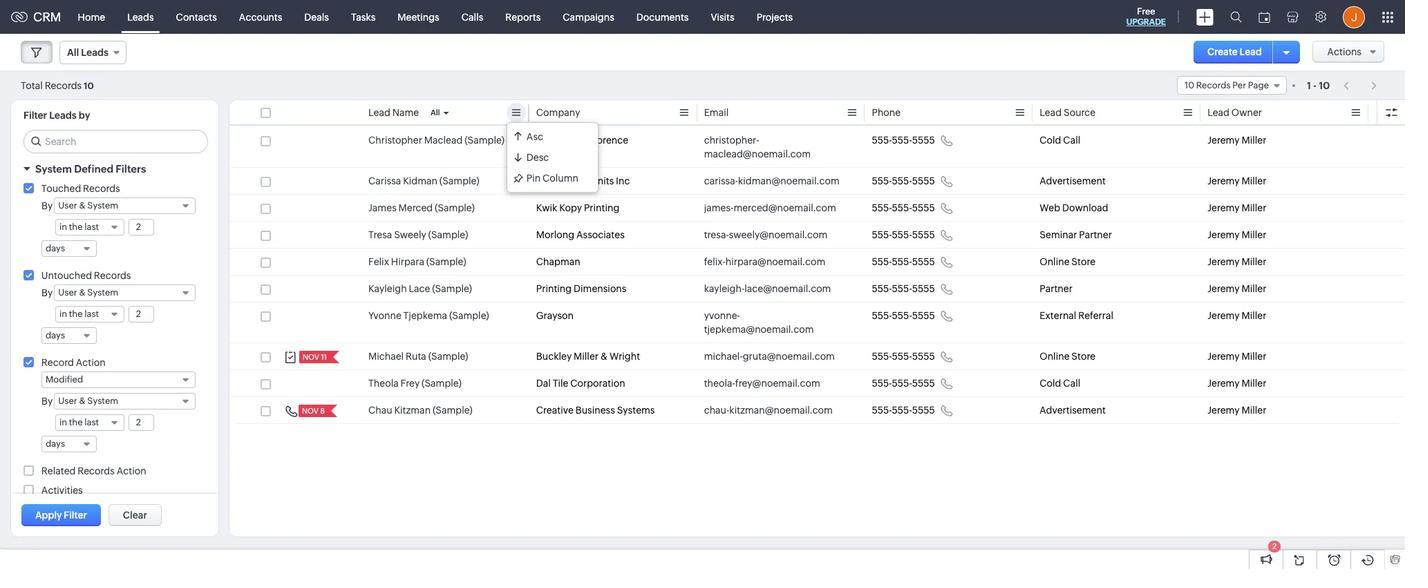 Task type: vqa. For each thing, say whether or not it's contained in the screenshot.


Task type: locate. For each thing, give the bounding box(es) containing it.
2 vertical spatial days field
[[41, 436, 97, 453]]

in the last field
[[55, 219, 124, 236], [55, 306, 124, 323], [55, 415, 124, 431]]

4 jeremy from the top
[[1208, 230, 1240, 241]]

1 advertisement from the top
[[1040, 176, 1106, 187]]

0 vertical spatial call
[[1064, 135, 1081, 146]]

felix hirpara (sample)
[[369, 257, 466, 268]]

10 555-555-5555 from the top
[[872, 405, 935, 416]]

1 vertical spatial online
[[1040, 351, 1070, 362]]

0 vertical spatial nov
[[303, 353, 319, 362]]

0 vertical spatial all
[[67, 47, 79, 58]]

cold call down lead source
[[1040, 135, 1081, 146]]

cold for theola-frey@noemail.com
[[1040, 378, 1062, 389]]

leads inside field
[[81, 47, 108, 58]]

1 days field from the top
[[41, 241, 97, 257]]

nov left 11 at the left
[[303, 353, 319, 362]]

1 vertical spatial call
[[1064, 378, 1081, 389]]

1 vertical spatial online store
[[1040, 351, 1096, 362]]

1 online from the top
[[1040, 257, 1070, 268]]

records right untouched
[[94, 270, 131, 281]]

User & System field
[[54, 198, 196, 214], [54, 285, 196, 301], [54, 393, 196, 410]]

per
[[1233, 80, 1247, 91]]

user down untouched
[[58, 288, 77, 298]]

(sample) for theola frey (sample)
[[422, 378, 462, 389]]

all up christopher maclead (sample) link
[[431, 109, 440, 117]]

1 vertical spatial cold
[[1040, 378, 1062, 389]]

jeremy for tresa-sweely@noemail.com
[[1208, 230, 1240, 241]]

michael ruta (sample)
[[369, 351, 468, 362]]

(sample) right frey
[[422, 378, 462, 389]]

0 vertical spatial last
[[84, 222, 99, 232]]

555-555-5555 for yvonne- tjepkema@noemail.com
[[872, 310, 935, 321]]

printing up grayson
[[536, 283, 572, 295]]

3 555-555-5555 from the top
[[872, 203, 935, 214]]

9 jeremy miller from the top
[[1208, 378, 1267, 389]]

search element
[[1222, 0, 1251, 34]]

all inside all leads field
[[67, 47, 79, 58]]

2 online store from the top
[[1040, 351, 1096, 362]]

8
[[320, 407, 325, 416]]

1 in the last from the top
[[59, 222, 99, 232]]

0 vertical spatial advertisement
[[1040, 176, 1106, 187]]

2 store from the top
[[1072, 351, 1096, 362]]

michael-
[[704, 351, 743, 362]]

5 jeremy from the top
[[1208, 257, 1240, 268]]

in down 'touched' at the left of page
[[59, 222, 67, 232]]

in the last down modified
[[59, 418, 99, 428]]

yvonne tjepkema (sample)
[[369, 310, 489, 321]]

0 vertical spatial in the last field
[[55, 219, 124, 236]]

555-555-5555 for chau-kitzman@noemail.com
[[872, 405, 935, 416]]

all up total records 10
[[67, 47, 79, 58]]

records for 10
[[1197, 80, 1231, 91]]

(sample) for christopher maclead (sample)
[[465, 135, 505, 146]]

download
[[1063, 203, 1109, 214]]

2 the from the top
[[69, 309, 83, 319]]

printing
[[584, 203, 620, 214], [536, 283, 572, 295]]

1 555-555-5555 from the top
[[872, 135, 935, 146]]

last down untouched records
[[84, 309, 99, 319]]

miller for james-merced@noemail.com
[[1242, 203, 1267, 214]]

8 jeremy from the top
[[1208, 351, 1240, 362]]

7 jeremy from the top
[[1208, 310, 1240, 321]]

company
[[536, 107, 580, 118]]

2 call from the top
[[1064, 378, 1081, 389]]

the
[[69, 222, 83, 232], [69, 309, 83, 319], [69, 418, 83, 428]]

system inside dropdown button
[[35, 163, 72, 175]]

4 5555 from the top
[[912, 230, 935, 241]]

lead right create
[[1240, 46, 1262, 57]]

(sample) right kidman
[[440, 176, 480, 187]]

tresa sweely (sample) link
[[369, 228, 468, 242]]

1 horizontal spatial partner
[[1079, 230, 1112, 241]]

last down touched records
[[84, 222, 99, 232]]

miller for chau-kitzman@noemail.com
[[1242, 405, 1267, 416]]

last for untouched
[[84, 309, 99, 319]]

2 vertical spatial user & system field
[[54, 393, 196, 410]]

1 vertical spatial store
[[1072, 351, 1096, 362]]

1 user from the top
[[58, 201, 77, 211]]

desc
[[527, 152, 549, 163]]

in the last for untouched
[[59, 309, 99, 319]]

nov inside nov 11 link
[[303, 353, 319, 362]]

crm
[[33, 10, 61, 24]]

0 vertical spatial filter
[[24, 110, 47, 121]]

modified
[[46, 375, 83, 385]]

1 store from the top
[[1072, 257, 1096, 268]]

None text field
[[129, 307, 153, 322], [129, 416, 153, 431], [129, 307, 153, 322], [129, 416, 153, 431]]

8 jeremy miller from the top
[[1208, 351, 1267, 362]]

filter down total
[[24, 110, 47, 121]]

4 555-555-5555 from the top
[[872, 230, 935, 241]]

system down untouched records
[[87, 288, 118, 298]]

1 vertical spatial user & system field
[[54, 285, 196, 301]]

jeremy for michael-gruta@noemail.com
[[1208, 351, 1240, 362]]

days field up record action at bottom left
[[41, 328, 97, 344]]

(sample) right kitzman at the bottom left
[[433, 405, 473, 416]]

1 cold from the top
[[1040, 135, 1062, 146]]

& down untouched records
[[79, 288, 86, 298]]

0 vertical spatial user & system
[[58, 201, 118, 211]]

rangoni of florence
[[536, 135, 629, 146]]

printing up the associates
[[584, 203, 620, 214]]

kwik
[[536, 203, 558, 214]]

leads
[[127, 11, 154, 22], [81, 47, 108, 58], [49, 110, 77, 121]]

user & system down modified
[[58, 396, 118, 407]]

online store
[[1040, 257, 1096, 268], [1040, 351, 1096, 362]]

0 vertical spatial by
[[41, 201, 53, 212]]

nov 8 link
[[299, 405, 326, 418]]

leads right home link
[[127, 11, 154, 22]]

printing dimensions
[[536, 283, 627, 295]]

1 vertical spatial nov
[[302, 407, 319, 416]]

0 vertical spatial days field
[[41, 241, 97, 257]]

1 vertical spatial leads
[[81, 47, 108, 58]]

nov left 8
[[302, 407, 319, 416]]

untouched records
[[41, 270, 131, 281]]

3 jeremy from the top
[[1208, 203, 1240, 214]]

in the last field down touched records
[[55, 219, 124, 236]]

0 horizontal spatial all
[[67, 47, 79, 58]]

cold
[[1040, 135, 1062, 146], [1040, 378, 1062, 389]]

user & system field for untouched records
[[54, 285, 196, 301]]

1 vertical spatial the
[[69, 309, 83, 319]]

grayson
[[536, 310, 574, 321]]

2 vertical spatial in the last
[[59, 418, 99, 428]]

days field up related
[[41, 436, 97, 453]]

8 5555 from the top
[[912, 351, 935, 362]]

0 vertical spatial leads
[[127, 11, 154, 22]]

7 555-555-5555 from the top
[[872, 310, 935, 321]]

jeremy miller for theola-frey@noemail.com
[[1208, 378, 1267, 389]]

2 vertical spatial user
[[58, 396, 77, 407]]

user & system field down filters
[[54, 198, 196, 214]]

5555 for theola-frey@noemail.com
[[912, 378, 935, 389]]

days up untouched
[[46, 243, 65, 254]]

1 vertical spatial by
[[41, 288, 53, 299]]

5555 for tresa-sweely@noemail.com
[[912, 230, 935, 241]]

lead source
[[1040, 107, 1096, 118]]

online for michael-gruta@noemail.com
[[1040, 351, 1070, 362]]

cold down "external"
[[1040, 378, 1062, 389]]

records left per
[[1197, 80, 1231, 91]]

untouched
[[41, 270, 92, 281]]

(sample) right tjepkema
[[449, 310, 489, 321]]

& for untouched records's user & system field
[[79, 288, 86, 298]]

9 jeremy from the top
[[1208, 378, 1240, 389]]

in down untouched
[[59, 309, 67, 319]]

3 last from the top
[[84, 418, 99, 428]]

2 vertical spatial user & system
[[58, 396, 118, 407]]

call for christopher- maclead@noemail.com
[[1064, 135, 1081, 146]]

2 user from the top
[[58, 288, 77, 298]]

total
[[21, 80, 43, 91]]

online down "external"
[[1040, 351, 1070, 362]]

system down touched records
[[87, 201, 118, 211]]

the down modified
[[69, 418, 83, 428]]

jeremy miller for chau-kitzman@noemail.com
[[1208, 405, 1267, 416]]

2 cold call from the top
[[1040, 378, 1081, 389]]

last up related records action
[[84, 418, 99, 428]]

1 in from the top
[[59, 222, 67, 232]]

6 jeremy from the top
[[1208, 283, 1240, 295]]

2 horizontal spatial 10
[[1319, 80, 1330, 91]]

owner
[[1232, 107, 1263, 118]]

store down the seminar partner
[[1072, 257, 1096, 268]]

kopy
[[559, 203, 582, 214]]

kidman@noemail.com
[[738, 176, 840, 187]]

in for touched
[[59, 222, 67, 232]]

2 user & system from the top
[[58, 288, 118, 298]]

days field for touched
[[41, 241, 97, 257]]

records down defined at the left top
[[83, 183, 120, 194]]

6 5555 from the top
[[912, 283, 935, 295]]

in the last field for touched
[[55, 219, 124, 236]]

systems
[[617, 405, 655, 416]]

1 jeremy miller from the top
[[1208, 135, 1267, 146]]

row group containing christopher maclead (sample)
[[230, 127, 1406, 425]]

1 vertical spatial user & system
[[58, 288, 118, 298]]

1 vertical spatial user
[[58, 288, 77, 298]]

& for user & system field corresponding to touched records
[[79, 201, 86, 211]]

activities
[[41, 485, 83, 496]]

2 vertical spatial leads
[[49, 110, 77, 121]]

create menu element
[[1188, 0, 1222, 34]]

0 horizontal spatial leads
[[49, 110, 77, 121]]

jeremy for christopher- maclead@noemail.com
[[1208, 135, 1240, 146]]

2 vertical spatial days
[[46, 439, 65, 449]]

1 the from the top
[[69, 222, 83, 232]]

5555 for michael-gruta@noemail.com
[[912, 351, 935, 362]]

3 days from the top
[[46, 439, 65, 449]]

2 jeremy miller from the top
[[1208, 176, 1267, 187]]

navigation
[[1337, 75, 1385, 95]]

christopher- maclead@noemail.com
[[704, 135, 811, 160]]

1 vertical spatial printing
[[536, 283, 572, 295]]

the down untouched
[[69, 309, 83, 319]]

chau-kitzman@noemail.com link
[[704, 404, 833, 418]]

10 up by
[[84, 81, 94, 91]]

None text field
[[129, 220, 153, 235]]

5 5555 from the top
[[912, 257, 935, 268]]

partner up "external"
[[1040, 283, 1073, 295]]

1 days from the top
[[46, 243, 65, 254]]

1 vertical spatial last
[[84, 309, 99, 319]]

0 vertical spatial days
[[46, 243, 65, 254]]

5555
[[912, 135, 935, 146], [912, 176, 935, 187], [912, 203, 935, 214], [912, 230, 935, 241], [912, 257, 935, 268], [912, 283, 935, 295], [912, 310, 935, 321], [912, 351, 935, 362], [912, 378, 935, 389], [912, 405, 935, 416]]

2 vertical spatial last
[[84, 418, 99, 428]]

3 user from the top
[[58, 396, 77, 407]]

kwik kopy printing
[[536, 203, 620, 214]]

christopher-
[[704, 135, 760, 146]]

theola
[[369, 378, 399, 389]]

action up clear
[[117, 466, 146, 477]]

(sample) for james merced (sample)
[[435, 203, 475, 214]]

1 vertical spatial advertisement
[[1040, 405, 1106, 416]]

james merced (sample) link
[[369, 201, 475, 215]]

in the last down untouched records
[[59, 309, 99, 319]]

1 vertical spatial cold call
[[1040, 378, 1081, 389]]

2 vertical spatial in
[[59, 418, 67, 428]]

days field up untouched
[[41, 241, 97, 257]]

1 call from the top
[[1064, 135, 1081, 146]]

1 horizontal spatial leads
[[81, 47, 108, 58]]

10 left per
[[1185, 80, 1195, 91]]

1 online store from the top
[[1040, 257, 1096, 268]]

felix-hirpara@noemail.com link
[[704, 255, 826, 269]]

0 vertical spatial store
[[1072, 257, 1096, 268]]

my
[[552, 176, 566, 187]]

miller for christopher- maclead@noemail.com
[[1242, 135, 1267, 146]]

filter inside button
[[64, 510, 87, 521]]

user down modified
[[58, 396, 77, 407]]

pin
[[527, 173, 541, 184]]

1 - 10
[[1307, 80, 1330, 91]]

in down modified
[[59, 418, 67, 428]]

kidman
[[403, 176, 438, 187]]

by
[[41, 201, 53, 212], [41, 288, 53, 299], [41, 396, 53, 407]]

last for touched
[[84, 222, 99, 232]]

2 vertical spatial in the last field
[[55, 415, 124, 431]]

555-555-5555 for theola-frey@noemail.com
[[872, 378, 935, 389]]

row group
[[230, 127, 1406, 425]]

filter right apply at bottom
[[64, 510, 87, 521]]

lead left name
[[369, 107, 391, 118]]

1 cold call from the top
[[1040, 135, 1081, 146]]

online store for gruta@noemail.com
[[1040, 351, 1096, 362]]

2 user & system field from the top
[[54, 285, 196, 301]]

0 vertical spatial cold
[[1040, 135, 1062, 146]]

2 jeremy from the top
[[1208, 176, 1240, 187]]

jeremy miller for carissa-kidman@noemail.com
[[1208, 176, 1267, 187]]

of
[[576, 135, 587, 146]]

(sample) right merced
[[435, 203, 475, 214]]

0 vertical spatial cold call
[[1040, 135, 1081, 146]]

online down seminar
[[1040, 257, 1070, 268]]

the down touched records
[[69, 222, 83, 232]]

5555 for carissa-kidman@noemail.com
[[912, 176, 935, 187]]

records
[[45, 80, 82, 91], [1197, 80, 1231, 91], [83, 183, 120, 194], [94, 270, 131, 281], [78, 466, 115, 477]]

& down touched records
[[79, 201, 86, 211]]

lace
[[409, 283, 430, 295]]

documents
[[637, 11, 689, 22]]

cold call for theola-frey@noemail.com
[[1040, 378, 1081, 389]]

8 555-555-5555 from the top
[[872, 351, 935, 362]]

by down 'touched' at the left of page
[[41, 201, 53, 212]]

records inside field
[[1197, 80, 1231, 91]]

0 vertical spatial user
[[58, 201, 77, 211]]

1 vertical spatial all
[[431, 109, 440, 117]]

0 vertical spatial in
[[59, 222, 67, 232]]

in the last field up related records action
[[55, 415, 124, 431]]

user for untouched
[[58, 288, 77, 298]]

10 right -
[[1319, 80, 1330, 91]]

0 vertical spatial the
[[69, 222, 83, 232]]

system defined filters button
[[11, 157, 218, 181]]

action up modified
[[76, 357, 106, 369]]

1 5555 from the top
[[912, 135, 935, 146]]

days up related
[[46, 439, 65, 449]]

3 jeremy miller from the top
[[1208, 203, 1267, 214]]

9 555-555-5555 from the top
[[872, 378, 935, 389]]

jeremy for carissa-kidman@noemail.com
[[1208, 176, 1240, 187]]

4 jeremy miller from the top
[[1208, 230, 1267, 241]]

1 vertical spatial in the last
[[59, 309, 99, 319]]

record
[[41, 357, 74, 369]]

2 days from the top
[[46, 330, 65, 341]]

0 vertical spatial user & system field
[[54, 198, 196, 214]]

by down untouched
[[41, 288, 53, 299]]

advertisement for carissa-kidman@noemail.com
[[1040, 176, 1106, 187]]

2 in the last from the top
[[59, 309, 99, 319]]

0 horizontal spatial partner
[[1040, 283, 1073, 295]]

referral
[[1079, 310, 1114, 321]]

2 vertical spatial by
[[41, 396, 53, 407]]

7 5555 from the top
[[912, 310, 935, 321]]

profile image
[[1343, 6, 1365, 28]]

9 5555 from the top
[[912, 378, 935, 389]]

tasks
[[351, 11, 376, 22]]

nov inside nov 8 link
[[302, 407, 319, 416]]

(sample) right lace
[[432, 283, 472, 295]]

6 jeremy miller from the top
[[1208, 283, 1267, 295]]

10 5555 from the top
[[912, 405, 935, 416]]

jeremy miller
[[1208, 135, 1267, 146], [1208, 176, 1267, 187], [1208, 203, 1267, 214], [1208, 230, 1267, 241], [1208, 257, 1267, 268], [1208, 283, 1267, 295], [1208, 310, 1267, 321], [1208, 351, 1267, 362], [1208, 378, 1267, 389], [1208, 405, 1267, 416]]

felix hirpara (sample) link
[[369, 255, 466, 269]]

2 5555 from the top
[[912, 176, 935, 187]]

555-555-5555 for christopher- maclead@noemail.com
[[872, 135, 935, 146]]

records right related
[[78, 466, 115, 477]]

1 vertical spatial days
[[46, 330, 65, 341]]

cold down lead source
[[1040, 135, 1062, 146]]

kayleigh lace (sample) link
[[369, 282, 472, 296]]

corporation
[[571, 378, 625, 389]]

lead for lead name
[[369, 107, 391, 118]]

reports link
[[495, 0, 552, 34]]

2 horizontal spatial leads
[[127, 11, 154, 22]]

1 in the last field from the top
[[55, 219, 124, 236]]

user & system down untouched records
[[58, 288, 118, 298]]

All Leads field
[[59, 41, 126, 64]]

online store down the seminar partner
[[1040, 257, 1096, 268]]

1 vertical spatial in the last field
[[55, 306, 124, 323]]

2 days field from the top
[[41, 328, 97, 344]]

(sample) right ruta
[[428, 351, 468, 362]]

yvonne- tjepkema@noemail.com link
[[704, 309, 845, 337]]

in the last down touched records
[[59, 222, 99, 232]]

(sample) for carissa kidman (sample)
[[440, 176, 480, 187]]

7 jeremy miller from the top
[[1208, 310, 1267, 321]]

(sample) for felix hirpara (sample)
[[426, 257, 466, 268]]

online store for hirpara@noemail.com
[[1040, 257, 1096, 268]]

10 inside total records 10
[[84, 81, 94, 91]]

miller for tresa-sweely@noemail.com
[[1242, 230, 1267, 241]]

partner down download
[[1079, 230, 1112, 241]]

0 vertical spatial in the last
[[59, 222, 99, 232]]

6 555-555-5555 from the top
[[872, 283, 935, 295]]

yvonne tjepkema (sample) link
[[369, 309, 489, 323]]

2 last from the top
[[84, 309, 99, 319]]

3 in from the top
[[59, 418, 67, 428]]

sweely@noemail.com
[[729, 230, 828, 241]]

cold call
[[1040, 135, 1081, 146], [1040, 378, 1081, 389]]

leads left by
[[49, 110, 77, 121]]

1 horizontal spatial 10
[[1185, 80, 1195, 91]]

1 vertical spatial days field
[[41, 328, 97, 344]]

online store down external referral
[[1040, 351, 1096, 362]]

user & system
[[58, 201, 118, 211], [58, 288, 118, 298], [58, 396, 118, 407]]

carissa kidman (sample)
[[369, 176, 480, 187]]

1 vertical spatial action
[[117, 466, 146, 477]]

user down 'touched' at the left of page
[[58, 201, 77, 211]]

(sample) right "maclead"
[[465, 135, 505, 146]]

morlong associates
[[536, 230, 625, 241]]

system up 'touched' at the left of page
[[35, 163, 72, 175]]

2 by from the top
[[41, 288, 53, 299]]

2 in from the top
[[59, 309, 67, 319]]

2 in the last field from the top
[[55, 306, 124, 323]]

5555 for james-merced@noemail.com
[[912, 203, 935, 214]]

1 by from the top
[[41, 201, 53, 212]]

user & system down touched records
[[58, 201, 118, 211]]

seminar
[[1040, 230, 1077, 241]]

call down lead source
[[1064, 135, 1081, 146]]

0 vertical spatial action
[[76, 357, 106, 369]]

10 for 1 - 10
[[1319, 80, 1330, 91]]

1 vertical spatial filter
[[64, 510, 87, 521]]

0 horizontal spatial 10
[[84, 81, 94, 91]]

3 the from the top
[[69, 418, 83, 428]]

10 jeremy from the top
[[1208, 405, 1240, 416]]

call
[[1064, 135, 1081, 146], [1064, 378, 1081, 389]]

1 vertical spatial in
[[59, 309, 67, 319]]

system down modified field
[[87, 396, 118, 407]]

2 online from the top
[[1040, 351, 1070, 362]]

0 horizontal spatial filter
[[24, 110, 47, 121]]

days
[[46, 243, 65, 254], [46, 330, 65, 341], [46, 439, 65, 449]]

by down modified
[[41, 396, 53, 407]]

lead for lead owner
[[1208, 107, 1230, 118]]

home
[[78, 11, 105, 22]]

cold call down "external"
[[1040, 378, 1081, 389]]

clear
[[123, 510, 147, 521]]

deals
[[304, 11, 329, 22]]

1 last from the top
[[84, 222, 99, 232]]

(sample) inside 'link'
[[435, 203, 475, 214]]

Modified field
[[41, 372, 196, 389]]

(sample) up the kayleigh lace (sample)
[[426, 257, 466, 268]]

1 horizontal spatial all
[[431, 109, 440, 117]]

1 horizontal spatial filter
[[64, 510, 87, 521]]

store down external referral
[[1072, 351, 1096, 362]]

call down external referral
[[1064, 378, 1081, 389]]

2 advertisement from the top
[[1040, 405, 1106, 416]]

chapman
[[536, 257, 581, 268]]

online
[[1040, 257, 1070, 268], [1040, 351, 1070, 362]]

jeremy
[[1208, 135, 1240, 146], [1208, 176, 1240, 187], [1208, 203, 1240, 214], [1208, 230, 1240, 241], [1208, 257, 1240, 268], [1208, 283, 1240, 295], [1208, 310, 1240, 321], [1208, 351, 1240, 362], [1208, 378, 1240, 389], [1208, 405, 1240, 416]]

0 vertical spatial online store
[[1040, 257, 1096, 268]]

days field
[[41, 241, 97, 257], [41, 328, 97, 344], [41, 436, 97, 453]]

miller for theola-frey@noemail.com
[[1242, 378, 1267, 389]]

(sample) down james merced (sample) on the top left of the page
[[428, 230, 468, 241]]

jeremy miller for james-merced@noemail.com
[[1208, 203, 1267, 214]]

user & system field for touched records
[[54, 198, 196, 214]]

1 user & system from the top
[[58, 201, 118, 211]]

store for felix-hirpara@noemail.com
[[1072, 257, 1096, 268]]

5 jeremy miller from the top
[[1208, 257, 1267, 268]]

0 vertical spatial printing
[[584, 203, 620, 214]]

miller for yvonne- tjepkema@noemail.com
[[1242, 310, 1267, 321]]

10 jeremy miller from the top
[[1208, 405, 1267, 416]]

11
[[321, 353, 327, 362]]

user & system field down untouched records
[[54, 285, 196, 301]]

5 555-555-5555 from the top
[[872, 257, 935, 268]]

user & system field down modified field
[[54, 393, 196, 410]]

records for touched
[[83, 183, 120, 194]]

lead left owner
[[1208, 107, 1230, 118]]

in the last for touched
[[59, 222, 99, 232]]

3 user & system from the top
[[58, 396, 118, 407]]

2 vertical spatial the
[[69, 418, 83, 428]]

advertisement
[[1040, 176, 1106, 187], [1040, 405, 1106, 416]]

frey
[[401, 378, 420, 389]]

2 555-555-5555 from the top
[[872, 176, 935, 187]]

system for 3rd user & system field
[[87, 396, 118, 407]]

lead left the source
[[1040, 107, 1062, 118]]

3 5555 from the top
[[912, 203, 935, 214]]

leads for filter leads by
[[49, 110, 77, 121]]

days up record on the bottom
[[46, 330, 65, 341]]

1 user & system field from the top
[[54, 198, 196, 214]]

records up filter leads by on the left of page
[[45, 80, 82, 91]]

2 cold from the top
[[1040, 378, 1062, 389]]

jeremy miller for tresa-sweely@noemail.com
[[1208, 230, 1267, 241]]

profile element
[[1335, 0, 1374, 34]]

0 vertical spatial online
[[1040, 257, 1070, 268]]

in the last field down untouched records
[[55, 306, 124, 323]]

& down modified
[[79, 396, 86, 407]]

buckley
[[536, 351, 572, 362]]

1 jeremy from the top
[[1208, 135, 1240, 146]]

leads down home at the left of the page
[[81, 47, 108, 58]]



Task type: describe. For each thing, give the bounding box(es) containing it.
create menu image
[[1197, 9, 1214, 25]]

actions
[[1328, 46, 1362, 57]]

chau kitzman (sample)
[[369, 405, 473, 416]]

the for touched
[[69, 222, 83, 232]]

yvonne
[[369, 310, 402, 321]]

web
[[1040, 203, 1061, 214]]

10 inside field
[[1185, 80, 1195, 91]]

kayleigh-
[[704, 283, 745, 295]]

sweely
[[394, 230, 426, 241]]

cold for christopher- maclead@noemail.com
[[1040, 135, 1062, 146]]

inc
[[616, 176, 630, 187]]

days field for untouched
[[41, 328, 97, 344]]

0 horizontal spatial action
[[76, 357, 106, 369]]

visits
[[711, 11, 735, 22]]

defined
[[74, 163, 113, 175]]

1 horizontal spatial action
[[117, 466, 146, 477]]

calendar image
[[1259, 11, 1271, 22]]

web download
[[1040, 203, 1109, 214]]

theola-frey@noemail.com link
[[704, 377, 821, 391]]

theola frey (sample)
[[369, 378, 462, 389]]

(sample) for yvonne tjepkema (sample)
[[449, 310, 489, 321]]

10 Records Per Page field
[[1177, 76, 1287, 95]]

by
[[79, 110, 90, 121]]

pin column
[[527, 173, 579, 184]]

3 by from the top
[[41, 396, 53, 407]]

hirpara
[[391, 257, 424, 268]]

system for user & system field corresponding to touched records
[[87, 201, 118, 211]]

tresa-
[[704, 230, 729, 241]]

jeremy for theola-frey@noemail.com
[[1208, 378, 1240, 389]]

days for untouched records
[[46, 330, 65, 341]]

miller for carissa-kidman@noemail.com
[[1242, 176, 1267, 187]]

store for michael-gruta@noemail.com
[[1072, 351, 1096, 362]]

apply
[[35, 510, 62, 521]]

555-555-5555 for james-merced@noemail.com
[[872, 203, 935, 214]]

all for all leads
[[67, 47, 79, 58]]

1
[[1307, 80, 1312, 91]]

oh my goodknits inc
[[536, 176, 630, 187]]

jeremy miller for christopher- maclead@noemail.com
[[1208, 135, 1267, 146]]

reports
[[506, 11, 541, 22]]

user & system for untouched
[[58, 288, 118, 298]]

(sample) for chau kitzman (sample)
[[433, 405, 473, 416]]

5555 for chau-kitzman@noemail.com
[[912, 405, 935, 416]]

free
[[1137, 6, 1156, 17]]

nov 8
[[302, 407, 325, 416]]

yvonne-
[[704, 310, 740, 321]]

create
[[1208, 46, 1238, 57]]

kayleigh-lace@noemail.com link
[[704, 282, 831, 296]]

creative
[[536, 405, 574, 416]]

miller for michael-gruta@noemail.com
[[1242, 351, 1267, 362]]

documents link
[[626, 0, 700, 34]]

merced@noemail.com
[[734, 203, 837, 214]]

3 user & system field from the top
[[54, 393, 196, 410]]

christopher maclead (sample) link
[[369, 133, 505, 147]]

felix
[[369, 257, 389, 268]]

the for untouched
[[69, 309, 83, 319]]

leads for all leads
[[81, 47, 108, 58]]

records for related
[[78, 466, 115, 477]]

(sample) for tresa sweely (sample)
[[428, 230, 468, 241]]

yvonne- tjepkema@noemail.com
[[704, 310, 814, 335]]

james-merced@noemail.com
[[704, 203, 837, 214]]

touched
[[41, 183, 81, 194]]

user for touched
[[58, 201, 77, 211]]

& for 3rd user & system field
[[79, 396, 86, 407]]

lead for lead source
[[1040, 107, 1062, 118]]

tresa sweely (sample)
[[369, 230, 468, 241]]

1 vertical spatial partner
[[1040, 283, 1073, 295]]

miller for felix-hirpara@noemail.com
[[1242, 257, 1267, 268]]

michael-gruta@noemail.com link
[[704, 350, 835, 364]]

(sample) for kayleigh lace (sample)
[[432, 283, 472, 295]]

projects link
[[746, 0, 804, 34]]

5555 for christopher- maclead@noemail.com
[[912, 135, 935, 146]]

free upgrade
[[1127, 6, 1166, 27]]

kitzman@noemail.com
[[730, 405, 833, 416]]

create lead
[[1208, 46, 1262, 57]]

kayleigh-lace@noemail.com
[[704, 283, 831, 295]]

contacts
[[176, 11, 217, 22]]

cold call for christopher- maclead@noemail.com
[[1040, 135, 1081, 146]]

tresa
[[369, 230, 392, 241]]

jeremy for james-merced@noemail.com
[[1208, 203, 1240, 214]]

5555 for kayleigh-lace@noemail.com
[[912, 283, 935, 295]]

system defined filters
[[35, 163, 146, 175]]

campaigns link
[[552, 0, 626, 34]]

1 horizontal spatial printing
[[584, 203, 620, 214]]

& left wright
[[601, 351, 608, 362]]

oh
[[536, 176, 550, 187]]

advertisement for chau-kitzman@noemail.com
[[1040, 405, 1106, 416]]

business
[[576, 405, 615, 416]]

creative business systems
[[536, 405, 655, 416]]

nov 11
[[303, 353, 327, 362]]

column
[[543, 173, 579, 184]]

records for untouched
[[94, 270, 131, 281]]

theola-frey@noemail.com
[[704, 378, 821, 389]]

jeremy for felix-hirpara@noemail.com
[[1208, 257, 1240, 268]]

carissa-
[[704, 176, 738, 187]]

Search text field
[[24, 131, 207, 153]]

christopher
[[369, 135, 422, 146]]

in the last field for untouched
[[55, 306, 124, 323]]

555-555-5555 for kayleigh-lace@noemail.com
[[872, 283, 935, 295]]

rangoni
[[536, 135, 574, 146]]

555-555-5555 for felix-hirpara@noemail.com
[[872, 257, 935, 268]]

user & system for touched
[[58, 201, 118, 211]]

lead owner
[[1208, 107, 1263, 118]]

florence
[[589, 135, 629, 146]]

3 in the last field from the top
[[55, 415, 124, 431]]

lead inside button
[[1240, 46, 1262, 57]]

search image
[[1231, 11, 1242, 23]]

james-merced@noemail.com link
[[704, 201, 837, 215]]

(sample) for michael ruta (sample)
[[428, 351, 468, 362]]

jeremy for kayleigh-lace@noemail.com
[[1208, 283, 1240, 295]]

name
[[392, 107, 419, 118]]

10 records per page
[[1185, 80, 1269, 91]]

kayleigh lace (sample)
[[369, 283, 472, 295]]

theola-
[[704, 378, 736, 389]]

0 horizontal spatial printing
[[536, 283, 572, 295]]

jeremy miller for felix-hirpara@noemail.com
[[1208, 257, 1267, 268]]

jeremy for yvonne- tjepkema@noemail.com
[[1208, 310, 1240, 321]]

555-555-5555 for carissa-kidman@noemail.com
[[872, 176, 935, 187]]

call for theola-frey@noemail.com
[[1064, 378, 1081, 389]]

records for total
[[45, 80, 82, 91]]

michael-gruta@noemail.com
[[704, 351, 835, 362]]

touched records
[[41, 183, 120, 194]]

tresa-sweely@noemail.com
[[704, 230, 828, 241]]

associates
[[577, 230, 625, 241]]

gruta@noemail.com
[[743, 351, 835, 362]]

accounts link
[[228, 0, 293, 34]]

days for touched records
[[46, 243, 65, 254]]

in for untouched
[[59, 309, 67, 319]]

apply filter button
[[21, 505, 101, 527]]

dal
[[536, 378, 551, 389]]

dal tile corporation
[[536, 378, 625, 389]]

email
[[704, 107, 729, 118]]

external
[[1040, 310, 1077, 321]]

record action
[[41, 357, 106, 369]]

2
[[1273, 543, 1277, 551]]

all leads
[[67, 47, 108, 58]]

frey@noemail.com
[[735, 378, 821, 389]]

jeremy for chau-kitzman@noemail.com
[[1208, 405, 1240, 416]]

christopher- maclead@noemail.com link
[[704, 133, 845, 161]]

jeremy miller for michael-gruta@noemail.com
[[1208, 351, 1267, 362]]

lace@noemail.com
[[745, 283, 831, 295]]

555-555-5555 for tresa-sweely@noemail.com
[[872, 230, 935, 241]]

by for touched records
[[41, 201, 53, 212]]

online for felix-hirpara@noemail.com
[[1040, 257, 1070, 268]]

chau
[[369, 405, 392, 416]]

filters
[[116, 163, 146, 175]]

3 in the last from the top
[[59, 418, 99, 428]]

system for untouched records's user & system field
[[87, 288, 118, 298]]

5555 for yvonne- tjepkema@noemail.com
[[912, 310, 935, 321]]

10 for total records 10
[[84, 81, 94, 91]]

tile
[[553, 378, 569, 389]]

all for all
[[431, 109, 440, 117]]

jeremy miller for yvonne- tjepkema@noemail.com
[[1208, 310, 1267, 321]]

kayleigh
[[369, 283, 407, 295]]

miller for kayleigh-lace@noemail.com
[[1242, 283, 1267, 295]]

0 vertical spatial partner
[[1079, 230, 1112, 241]]

nov for michael
[[303, 353, 319, 362]]

nov for chau
[[302, 407, 319, 416]]

jeremy miller for kayleigh-lace@noemail.com
[[1208, 283, 1267, 295]]

source
[[1064, 107, 1096, 118]]

carissa-kidman@noemail.com link
[[704, 174, 840, 188]]

3 days field from the top
[[41, 436, 97, 453]]

related
[[41, 466, 76, 477]]

goodknits
[[568, 176, 614, 187]]

5555 for felix-hirpara@noemail.com
[[912, 257, 935, 268]]



